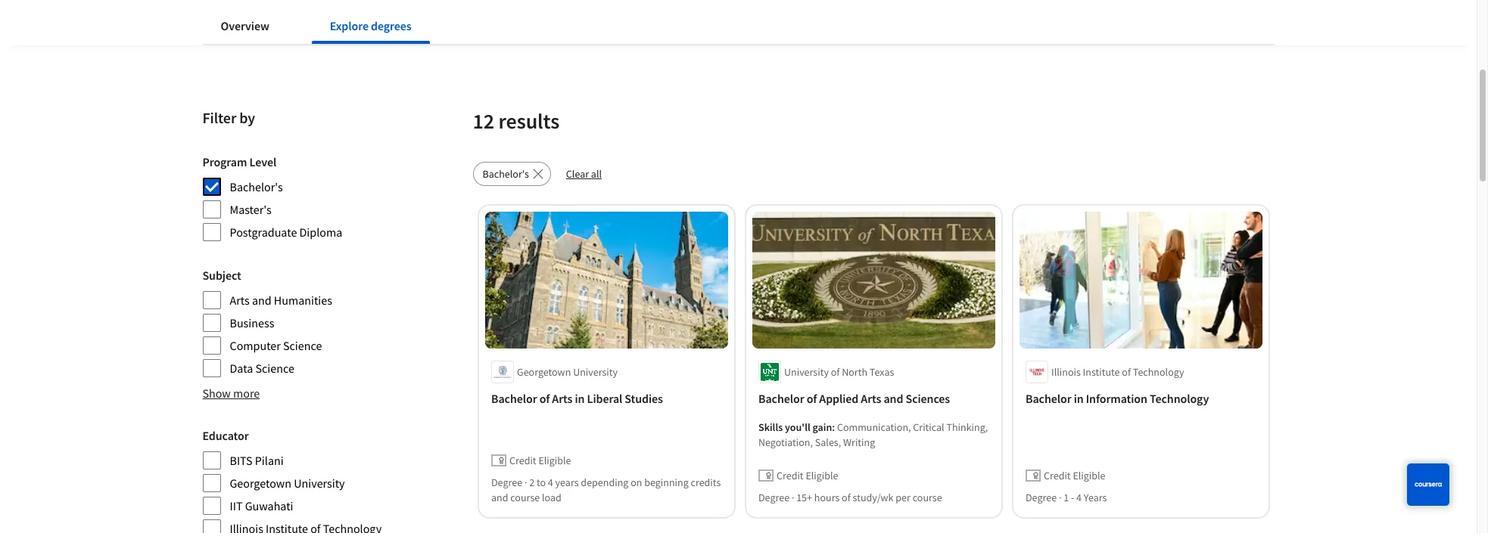 Task type: locate. For each thing, give the bounding box(es) containing it.
1 horizontal spatial 4
[[1076, 491, 1082, 505]]

· inside degree · 2 to 4 years depending on beginning credits and course load
[[524, 476, 527, 490]]

0 horizontal spatial ·
[[524, 476, 527, 490]]

pilani
[[255, 454, 284, 469]]

technology right 'information'
[[1150, 391, 1209, 406]]

technology
[[1133, 365, 1184, 379], [1150, 391, 1209, 406]]

credit eligible
[[509, 454, 571, 468], [777, 469, 838, 483], [1044, 469, 1106, 483]]

1 vertical spatial 4
[[1076, 491, 1082, 505]]

illinois institute of technology
[[1051, 365, 1184, 379]]

degrees
[[371, 18, 412, 33]]

and down texas
[[884, 391, 903, 406]]

4
[[548, 476, 553, 490], [1076, 491, 1082, 505]]

1 horizontal spatial bachelor
[[758, 391, 804, 406]]

0 vertical spatial georgetown university
[[517, 365, 618, 379]]

in down illinois
[[1074, 391, 1084, 406]]

bits pilani
[[230, 454, 284, 469]]

master's
[[230, 202, 272, 217]]

course inside degree · 2 to 4 years depending on beginning credits and course load
[[510, 491, 540, 505]]

show
[[203, 386, 231, 401]]

1 horizontal spatial bachelor's
[[483, 167, 529, 181]]

degree
[[491, 476, 522, 490], [758, 491, 789, 505], [1026, 491, 1057, 505]]

georgetown up bachelor of arts in liberal studies
[[517, 365, 571, 379]]

show more
[[203, 386, 260, 401]]

degree left 15+
[[758, 491, 789, 505]]

results
[[499, 108, 560, 135]]

in left liberal
[[575, 391, 585, 406]]

per
[[896, 491, 911, 505]]

course right per
[[913, 491, 942, 505]]

1 horizontal spatial georgetown university
[[517, 365, 618, 379]]

bachelor inside bachelor of arts in liberal studies link
[[491, 391, 537, 406]]

bachelor inside bachelor in information technology 'link'
[[1026, 391, 1072, 406]]

0 vertical spatial science
[[283, 338, 322, 354]]

2 course from the left
[[913, 491, 942, 505]]

and up business
[[252, 293, 272, 308]]

georgetown up iit guwahati
[[230, 476, 292, 491]]

4 inside degree · 2 to 4 years depending on beginning credits and course load
[[548, 476, 553, 490]]

· left 15+
[[792, 491, 794, 505]]

1 vertical spatial technology
[[1150, 391, 1209, 406]]

degree left 2
[[491, 476, 522, 490]]

clear all
[[566, 167, 602, 181]]

arts and humanities
[[230, 293, 332, 308]]

1 vertical spatial georgetown university
[[230, 476, 345, 491]]

to
[[536, 476, 546, 490]]

3 bachelor from the left
[[1026, 391, 1072, 406]]

0 horizontal spatial 4
[[548, 476, 553, 490]]

bachelor's inside bachelor's "button"
[[483, 167, 529, 181]]

writing
[[843, 436, 875, 449]]

·
[[524, 476, 527, 490], [792, 491, 794, 505], [1059, 491, 1062, 505]]

hours
[[814, 491, 840, 505]]

0 vertical spatial technology
[[1133, 365, 1184, 379]]

science down computer science
[[256, 361, 294, 376]]

guwahati
[[245, 499, 293, 514]]

computer science
[[230, 338, 322, 354]]

arts
[[230, 293, 250, 308], [552, 391, 572, 406], [861, 391, 881, 406]]

2 horizontal spatial degree
[[1026, 491, 1057, 505]]

1 course from the left
[[510, 491, 540, 505]]

2 horizontal spatial ·
[[1059, 491, 1062, 505]]

credit up 2
[[509, 454, 536, 468]]

0 horizontal spatial credit
[[509, 454, 536, 468]]

2 horizontal spatial and
[[884, 391, 903, 406]]

credit eligible for bachelor in information technology
[[1044, 469, 1106, 483]]

4 right -
[[1076, 491, 1082, 505]]

1 horizontal spatial ·
[[792, 491, 794, 505]]

2 horizontal spatial eligible
[[1073, 469, 1106, 483]]

bachelor's
[[483, 167, 529, 181], [230, 179, 283, 195]]

critical
[[913, 421, 944, 434]]

of left liberal
[[539, 391, 550, 406]]

0 horizontal spatial bachelor's
[[230, 179, 283, 195]]

university inside educator group
[[294, 476, 345, 491]]

university of north texas
[[784, 365, 894, 379]]

0 horizontal spatial course
[[510, 491, 540, 505]]

and left load on the left bottom of page
[[491, 491, 508, 505]]

of left applied
[[807, 391, 817, 406]]

bachelor's up master's
[[230, 179, 283, 195]]

0 horizontal spatial university
[[294, 476, 345, 491]]

science for computer science
[[283, 338, 322, 354]]

1 bachelor from the left
[[491, 391, 537, 406]]

more
[[233, 386, 260, 401]]

arts left liberal
[[552, 391, 572, 406]]

course down 2
[[510, 491, 540, 505]]

credit eligible up -
[[1044, 469, 1106, 483]]

credit eligible up 15+
[[777, 469, 838, 483]]

0 horizontal spatial and
[[252, 293, 272, 308]]

0 horizontal spatial in
[[575, 391, 585, 406]]

· left 2
[[524, 476, 527, 490]]

subject group
[[203, 267, 382, 379]]

in
[[575, 391, 585, 406], [1074, 391, 1084, 406]]

filter
[[203, 108, 236, 127]]

12 results
[[473, 108, 560, 135]]

of left north
[[831, 365, 840, 379]]

1 horizontal spatial and
[[491, 491, 508, 505]]

· left 1
[[1059, 491, 1062, 505]]

georgetown university inside educator group
[[230, 476, 345, 491]]

0 vertical spatial 4
[[548, 476, 553, 490]]

1 horizontal spatial credit eligible
[[777, 469, 838, 483]]

depending
[[581, 476, 628, 490]]

you'll
[[785, 421, 810, 434]]

skills you'll gain :
[[758, 421, 837, 434]]

science
[[283, 338, 322, 354], [256, 361, 294, 376]]

4 right the to
[[548, 476, 553, 490]]

educator
[[203, 429, 249, 444]]

0 horizontal spatial arts
[[230, 293, 250, 308]]

eligible
[[538, 454, 571, 468], [806, 469, 838, 483], [1073, 469, 1106, 483]]

gain
[[813, 421, 832, 434]]

of for bachelor of applied arts and sciences
[[807, 391, 817, 406]]

0 horizontal spatial credit eligible
[[509, 454, 571, 468]]

· for bachelor in information technology
[[1059, 491, 1062, 505]]

credit
[[509, 454, 536, 468], [777, 469, 804, 483], [1044, 469, 1071, 483]]

years
[[1084, 491, 1107, 505]]

0 vertical spatial and
[[252, 293, 272, 308]]

degree left 1
[[1026, 491, 1057, 505]]

0 horizontal spatial degree
[[491, 476, 522, 490]]

technology for bachelor in information technology
[[1150, 391, 1209, 406]]

clear all button
[[557, 162, 611, 186]]

bachelor of applied arts and sciences link
[[758, 390, 989, 408]]

communication,
[[837, 421, 911, 434]]

degree inside degree · 2 to 4 years depending on beginning credits and course load
[[491, 476, 522, 490]]

tab list
[[203, 8, 454, 44]]

credit up 15+
[[777, 469, 804, 483]]

bachelor inside bachelor of applied arts and sciences link
[[758, 391, 804, 406]]

course
[[510, 491, 540, 505], [913, 491, 942, 505]]

bachelor's down 12 results on the top of the page
[[483, 167, 529, 181]]

credit up 1
[[1044, 469, 1071, 483]]

2 horizontal spatial credit eligible
[[1044, 469, 1106, 483]]

clear
[[566, 167, 589, 181]]

2 horizontal spatial credit
[[1044, 469, 1071, 483]]

data science
[[230, 361, 294, 376]]

2 horizontal spatial bachelor
[[1026, 391, 1072, 406]]

studies
[[625, 391, 663, 406]]

0 horizontal spatial eligible
[[538, 454, 571, 468]]

of
[[831, 365, 840, 379], [1122, 365, 1131, 379], [539, 391, 550, 406], [807, 391, 817, 406], [842, 491, 851, 505]]

2 in from the left
[[1074, 391, 1084, 406]]

bachelor
[[491, 391, 537, 406], [758, 391, 804, 406], [1026, 391, 1072, 406]]

0 horizontal spatial georgetown
[[230, 476, 292, 491]]

1 horizontal spatial in
[[1074, 391, 1084, 406]]

georgetown
[[517, 365, 571, 379], [230, 476, 292, 491]]

2 bachelor from the left
[[758, 391, 804, 406]]

and inside subject "group"
[[252, 293, 272, 308]]

sciences
[[906, 391, 950, 406]]

technology up bachelor in information technology 'link'
[[1133, 365, 1184, 379]]

1 in from the left
[[575, 391, 585, 406]]

credits
[[691, 476, 721, 490]]

bachelor in information technology
[[1026, 391, 1209, 406]]

1 vertical spatial and
[[884, 391, 903, 406]]

0 horizontal spatial bachelor
[[491, 391, 537, 406]]

in inside 'link'
[[1074, 391, 1084, 406]]

eligible for bachelor in information technology
[[1073, 469, 1106, 483]]

georgetown university up bachelor of arts in liberal studies
[[517, 365, 618, 379]]

university
[[573, 365, 618, 379], [784, 365, 829, 379], [294, 476, 345, 491]]

2 vertical spatial and
[[491, 491, 508, 505]]

show more button
[[203, 385, 260, 403]]

load
[[542, 491, 561, 505]]

0 vertical spatial georgetown
[[517, 365, 571, 379]]

program level group
[[203, 153, 382, 242]]

georgetown university
[[517, 365, 618, 379], [230, 476, 345, 491]]

1 vertical spatial georgetown
[[230, 476, 292, 491]]

technology inside bachelor in information technology 'link'
[[1150, 391, 1209, 406]]

years
[[555, 476, 579, 490]]

overview button
[[203, 8, 288, 44]]

0 horizontal spatial georgetown university
[[230, 476, 345, 491]]

1 vertical spatial science
[[256, 361, 294, 376]]

credit eligible for bachelor of arts in liberal studies
[[509, 454, 571, 468]]

illinois
[[1051, 365, 1081, 379]]

technology for illinois institute of technology
[[1133, 365, 1184, 379]]

credit eligible up the to
[[509, 454, 571, 468]]

science down humanities
[[283, 338, 322, 354]]

1 horizontal spatial eligible
[[806, 469, 838, 483]]

:
[[832, 421, 835, 434]]

arts down texas
[[861, 391, 881, 406]]

bachelor for bachelor of applied arts and sciences
[[758, 391, 804, 406]]

arts up business
[[230, 293, 250, 308]]

12
[[473, 108, 495, 135]]

1 horizontal spatial course
[[913, 491, 942, 505]]

georgetown university down pilani
[[230, 476, 345, 491]]



Task type: describe. For each thing, give the bounding box(es) containing it.
negotiation,
[[758, 436, 813, 449]]

1 horizontal spatial credit
[[777, 469, 804, 483]]

beginning
[[644, 476, 689, 490]]

1 horizontal spatial degree
[[758, 491, 789, 505]]

by
[[239, 108, 255, 127]]

liberal
[[587, 391, 622, 406]]

all
[[591, 167, 602, 181]]

study/wk
[[853, 491, 894, 505]]

arts inside subject "group"
[[230, 293, 250, 308]]

eligible for bachelor of arts in liberal studies
[[538, 454, 571, 468]]

subject
[[203, 268, 241, 283]]

humanities
[[274, 293, 332, 308]]

bachelor in information technology link
[[1026, 390, 1257, 408]]

degree · 15+ hours of study/wk per course
[[758, 491, 942, 505]]

postgraduate diploma
[[230, 225, 342, 240]]

bits
[[230, 454, 253, 469]]

2 horizontal spatial arts
[[861, 391, 881, 406]]

explore degrees button
[[312, 8, 430, 44]]

bachelor for bachelor in information technology
[[1026, 391, 1072, 406]]

1 horizontal spatial georgetown
[[517, 365, 571, 379]]

bachelor of arts in liberal studies link
[[491, 390, 722, 408]]

degree for bachelor of arts in liberal studies
[[491, 476, 522, 490]]

degree · 2 to 4 years depending on beginning credits and course load
[[491, 476, 721, 505]]

sales,
[[815, 436, 841, 449]]

2
[[529, 476, 534, 490]]

1 horizontal spatial university
[[573, 365, 618, 379]]

information
[[1086, 391, 1148, 406]]

bachelor's inside program level group
[[230, 179, 283, 195]]

degree · 1 - 4 years
[[1026, 491, 1107, 505]]

georgetown inside educator group
[[230, 476, 292, 491]]

of for bachelor of arts in liberal studies
[[539, 391, 550, 406]]

texas
[[870, 365, 894, 379]]

postgraduate
[[230, 225, 297, 240]]

-
[[1071, 491, 1074, 505]]

educator group
[[203, 427, 382, 534]]

communication, critical thinking, negotiation, sales, writing
[[758, 421, 988, 449]]

bachelor's button
[[473, 162, 551, 186]]

1
[[1064, 491, 1069, 505]]

iit guwahati
[[230, 499, 293, 514]]

program level
[[203, 154, 276, 170]]

explore
[[330, 18, 369, 33]]

credit for bachelor in information technology
[[1044, 469, 1071, 483]]

explore degrees
[[330, 18, 412, 33]]

program
[[203, 154, 247, 170]]

of right "hours"
[[842, 491, 851, 505]]

institute
[[1083, 365, 1120, 379]]

on
[[631, 476, 642, 490]]

skills
[[758, 421, 783, 434]]

1 horizontal spatial arts
[[552, 391, 572, 406]]

tab list containing overview
[[203, 8, 454, 44]]

filter by
[[203, 108, 255, 127]]

bachelor of arts in liberal studies
[[491, 391, 663, 406]]

thinking,
[[947, 421, 988, 434]]

diploma
[[300, 225, 342, 240]]

of right the institute
[[1122, 365, 1131, 379]]

business
[[230, 316, 274, 331]]

bachelor for bachelor of arts in liberal studies
[[491, 391, 537, 406]]

15+
[[796, 491, 812, 505]]

4 for of
[[548, 476, 553, 490]]

credit for bachelor of arts in liberal studies
[[509, 454, 536, 468]]

4 for in
[[1076, 491, 1082, 505]]

data
[[230, 361, 253, 376]]

level
[[249, 154, 276, 170]]

overview
[[221, 18, 269, 33]]

of for university of north texas
[[831, 365, 840, 379]]

science for data science
[[256, 361, 294, 376]]

and inside degree · 2 to 4 years depending on beginning credits and course load
[[491, 491, 508, 505]]

bachelor of applied arts and sciences
[[758, 391, 950, 406]]

degree for bachelor in information technology
[[1026, 491, 1057, 505]]

applied
[[819, 391, 859, 406]]

· for bachelor of arts in liberal studies
[[524, 476, 527, 490]]

north
[[842, 365, 867, 379]]

2 horizontal spatial university
[[784, 365, 829, 379]]

computer
[[230, 338, 281, 354]]

iit
[[230, 499, 243, 514]]



Task type: vqa. For each thing, say whether or not it's contained in the screenshot.
IMPERIAL COLLEGE LONDON GLOBAL MASTER OF PUBLIC HEALTH
no



